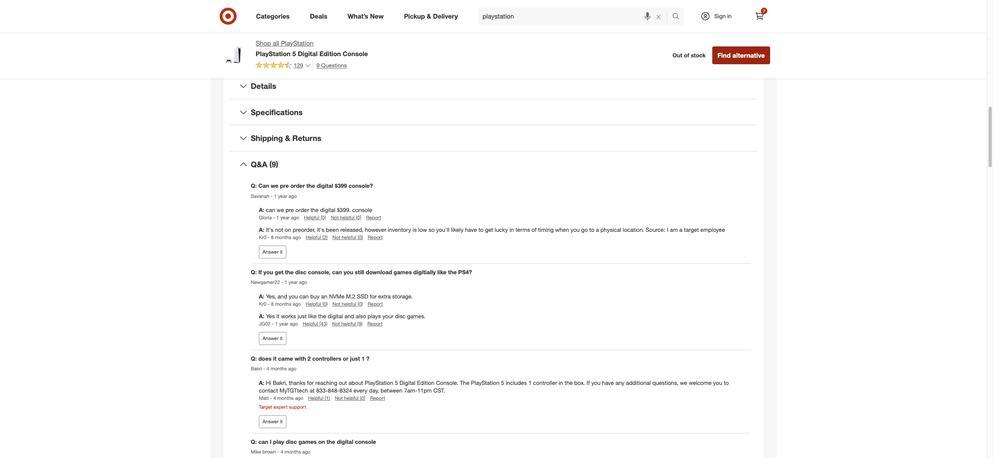 Task type: vqa. For each thing, say whether or not it's contained in the screenshot.
the topmost WOVENBYRD
no



Task type: describe. For each thing, give the bounding box(es) containing it.
shipping & returns button
[[230, 126, 757, 151]]

helpful for it's
[[306, 235, 321, 241]]

deals
[[310, 12, 327, 20]]

q: for q: if you get the disc console, can you still download games digitially like the ps4?
[[251, 269, 257, 276]]

between
[[381, 388, 403, 395]]

a: for a: yes, and you can buy an nvme m.2 ssd for extra storage.
[[259, 293, 264, 300]]

not down 848-
[[335, 396, 343, 402]]

console?
[[349, 182, 373, 189]]

it's
[[317, 226, 324, 233]]

helpful  (2)
[[306, 235, 328, 241]]

images
[[357, 16, 378, 24]]

reaching
[[315, 380, 337, 387]]

$399
[[335, 182, 347, 189]]

support
[[289, 404, 306, 410]]

year up not at the left of page
[[280, 215, 290, 221]]

playstation down all
[[256, 50, 291, 58]]

helpful for like
[[303, 321, 318, 327]]

you right 'welcome'
[[713, 380, 722, 387]]

order for can
[[295, 207, 309, 213]]

ago down preorder,
[[293, 235, 301, 241]]

report for console
[[366, 215, 381, 221]]

with
[[519, 4, 531, 11]]

categories
[[256, 12, 290, 20]]

what's new link
[[341, 7, 394, 25]]

not
[[275, 226, 283, 233]]

mike
[[251, 450, 261, 456]]

additional
[[626, 380, 651, 387]]

questions,
[[652, 380, 678, 387]]

show more images
[[322, 16, 378, 24]]

(43)
[[319, 321, 327, 327]]

when
[[555, 226, 569, 233]]

day,
[[369, 388, 379, 395]]

0 horizontal spatial have
[[465, 226, 477, 233]]

returns
[[292, 134, 321, 143]]

ago inside q: can we pre order the digital $399 console? savanah - 1 year ago
[[289, 193, 297, 199]]

1 horizontal spatial of
[[684, 52, 689, 59]]

to inside "hi bakri, thanks for reaching out about playstation 5 digital edition console.     the playstation 5 includes 1 controller in the box.    if you have any additional questions, we welcome you to contact mytgttech at 833-848-8324 every day, between 7am-11pm cst."
[[724, 380, 729, 387]]

1 inside "hi bakri, thanks for reaching out about playstation 5 digital edition console.     the playstation 5 includes 1 controller in the box.    if you have any additional questions, we welcome you to contact mytgttech at 833-848-8324 every day, between 7am-11pm cst."
[[528, 380, 532, 387]]

yes
[[266, 313, 275, 320]]

not helpful  (0) button for nvme
[[333, 301, 363, 308]]

1 vertical spatial in
[[510, 226, 514, 233]]

ago up works
[[293, 301, 301, 307]]

newgamer22
[[251, 280, 280, 286]]

the inside q: can i play disc games on the digital console mike brown - 4 months ago
[[327, 439, 335, 446]]

image of playstation 5 digital edition console image
[[217, 39, 249, 71]]

helpful for nvme
[[342, 301, 356, 307]]

you'll
[[436, 226, 449, 233]]

with
[[295, 356, 306, 362]]

every
[[354, 388, 367, 395]]

it right yes at the bottom left of the page
[[276, 313, 279, 320]]

year inside q: can we pre order the digital $399 console? savanah - 1 year ago
[[278, 193, 287, 199]]

playstation right all
[[281, 39, 314, 47]]

2 horizontal spatial in
[[727, 13, 732, 19]]

edition inside "hi bakri, thanks for reaching out about playstation 5 digital edition console.     the playstation 5 includes 1 controller in the box.    if you have any additional questions, we welcome you to contact mytgttech at 833-848-8324 every day, between 7am-11pm cst."
[[417, 380, 434, 387]]

includes
[[506, 380, 527, 387]]

1 horizontal spatial i
[[667, 226, 668, 233]]

- down it's
[[268, 235, 270, 241]]

answer for yes
[[263, 336, 279, 342]]

digital inside q: can we pre order the digital $399 console? savanah - 1 year ago
[[317, 182, 333, 189]]

helpful for released,
[[342, 235, 356, 241]]

delivery
[[433, 12, 458, 20]]

the
[[460, 380, 469, 387]]

pickup
[[404, 12, 425, 20]]

not helpful  (0) for nvme
[[333, 301, 363, 307]]

contact
[[259, 388, 278, 395]]

report button down day,
[[370, 395, 385, 402]]

likely
[[451, 226, 463, 233]]

i inside q: can i play disc games on the digital console mike brown - 4 months ago
[[270, 439, 272, 446]]

location.
[[623, 226, 644, 233]]

not helpful  (0) button for $399.
[[331, 214, 361, 221]]

pre for can
[[286, 207, 294, 213]]

3 answer it from the top
[[263, 419, 283, 425]]

4 for i
[[281, 450, 283, 456]]

1 horizontal spatial get
[[485, 226, 493, 233]]

games.
[[407, 313, 425, 320]]

year down works
[[279, 321, 288, 327]]

848-
[[328, 388, 339, 395]]

1 up not at the left of page
[[276, 215, 279, 221]]

2 a from the left
[[679, 226, 682, 233]]

target
[[259, 404, 272, 410]]

q&a (9) button
[[230, 152, 757, 178]]

9 questions
[[316, 62, 347, 69]]

(0) for buy's helpful  (0) button
[[358, 301, 363, 307]]

9 questions link
[[313, 61, 347, 70]]

1 vertical spatial like
[[308, 313, 317, 320]]

- inside q: can we pre order the digital $399 console? savanah - 1 year ago
[[271, 193, 273, 199]]

you left go
[[571, 226, 580, 233]]

7am-
[[404, 388, 417, 395]]

it for came
[[280, 419, 283, 425]]

savanah
[[251, 193, 269, 199]]

matt - 4 months ago
[[259, 396, 303, 402]]

console
[[343, 50, 368, 58]]

a: for a:
[[259, 380, 266, 387]]

0 horizontal spatial of
[[532, 226, 537, 233]]

plays
[[368, 313, 381, 320]]

it for pre
[[280, 249, 283, 255]]

disc inside q: if you get the disc console, can you still download games digitially like the ps4? newgamer22 - 1 year ago
[[295, 269, 306, 276]]

you up works
[[289, 293, 298, 300]]

bakri
[[251, 366, 262, 372]]

0 vertical spatial and
[[278, 293, 287, 300]]

buy
[[310, 293, 320, 300]]

yes,
[[266, 293, 276, 300]]

we for can
[[271, 182, 278, 189]]

months for helpful  (2)
[[275, 235, 291, 241]]

show more images button
[[317, 11, 383, 29]]

welcome
[[689, 380, 712, 387]]

(0) down a: can we pre order the digital $399. console
[[321, 215, 326, 221]]

it for get
[[280, 336, 283, 342]]

for inside "hi bakri, thanks for reaching out about playstation 5 digital edition console.     the playstation 5 includes 1 controller in the box.    if you have any additional questions, we welcome you to contact mytgttech at 833-848-8324 every day, between 7am-11pm cst."
[[307, 380, 314, 387]]

released,
[[340, 226, 363, 233]]

sign in link
[[694, 7, 744, 25]]

shop all playstation playstation 5 digital edition console
[[256, 39, 368, 58]]

not helpful  (0) for $399.
[[331, 215, 361, 221]]

ago inside q: does it came with 2 controllers or just 1 ? bakri - 4 months ago
[[288, 366, 296, 372]]

- down yes, on the bottom of page
[[268, 301, 270, 307]]

1 vertical spatial disc
[[395, 313, 405, 320]]

report for m.2
[[368, 301, 383, 307]]

can inside q: if you get the disc console, can you still download games digitially like the ps4? newgamer22 - 1 year ago
[[332, 269, 342, 276]]

helpful  (0) button for buy
[[306, 301, 328, 308]]

(0) for helpful  (2) 'button'
[[358, 235, 363, 241]]

- right gloria
[[273, 215, 275, 221]]

out of stock
[[673, 52, 706, 59]]

playstation right the
[[471, 380, 499, 387]]

games inside q: if you get the disc console, can you still download games digitially like the ps4? newgamer22 - 1 year ago
[[394, 269, 412, 276]]

8 for yes,
[[271, 301, 274, 307]]

report button for m.2
[[368, 301, 383, 308]]

- down yes at the bottom left of the page
[[272, 321, 274, 327]]

inventory
[[388, 226, 411, 233]]

source:
[[646, 226, 665, 233]]

like inside q: if you get the disc console, can you still download games digitially like the ps4? newgamer22 - 1 year ago
[[437, 269, 447, 276]]

ago up support
[[295, 396, 303, 402]]

a: for a: yes it works just like the digital and also plays your disc games.
[[259, 313, 264, 320]]

ssd
[[357, 293, 368, 300]]

low
[[418, 226, 427, 233]]

1 inside q: does it came with 2 controllers or just 1 ? bakri - 4 months ago
[[362, 356, 365, 362]]

helpful  (43)
[[303, 321, 327, 327]]

out
[[339, 380, 347, 387]]

3 answer it button from the top
[[259, 416, 286, 429]]

all
[[273, 39, 279, 47]]

5 inside shop all playstation playstation 5 digital edition console
[[292, 50, 296, 58]]

m.2
[[346, 293, 355, 300]]

have inside "hi bakri, thanks for reaching out about playstation 5 digital edition console.     the playstation 5 includes 1 controller in the box.    if you have any additional questions, we welcome you to contact mytgttech at 833-848-8324 every day, between 7am-11pm cst."
[[602, 380, 614, 387]]

q: for q: does it came with 2 controllers or just 1 ?
[[251, 356, 257, 362]]

a: yes, and you can buy an nvme m.2 ssd for extra storage.
[[259, 293, 413, 300]]

helpful  (1)
[[308, 396, 330, 402]]

we inside "hi bakri, thanks for reaching out about playstation 5 digital edition console.     the playstation 5 includes 1 controller in the box.    if you have any additional questions, we welcome you to contact mytgttech at 833-848-8324 every day, between 7am-11pm cst."
[[680, 380, 687, 387]]

helpful for buy
[[306, 301, 321, 307]]

alternative
[[732, 51, 765, 59]]

go
[[581, 226, 588, 233]]

deals link
[[303, 7, 337, 25]]

helpful down 8324
[[344, 396, 359, 402]]

a: yes it works just like the digital and also plays your disc games.
[[259, 313, 425, 320]]

what's new
[[348, 12, 384, 20]]

specifications
[[251, 107, 303, 117]]

helpful inside "button"
[[308, 396, 323, 402]]

4 for it
[[267, 366, 269, 372]]

the inside "hi bakri, thanks for reaching out about playstation 5 digital edition console.     the playstation 5 includes 1 controller in the box.    if you have any additional questions, we welcome you to contact mytgttech at 833-848-8324 every day, between 7am-11pm cst."
[[565, 380, 573, 387]]

hi
[[266, 380, 271, 387]]

show
[[322, 16, 339, 24]]

- inside q: can i play disc games on the digital console mike brown - 4 months ago
[[277, 450, 279, 456]]

report button for and
[[367, 321, 382, 328]]

not for digital
[[332, 321, 340, 327]]

what's
[[348, 12, 368, 20]]

q&a
[[251, 160, 267, 169]]

so
[[429, 226, 435, 233]]

digital inside "hi bakri, thanks for reaching out about playstation 5 digital edition console.     the playstation 5 includes 1 controller in the box.    if you have any additional questions, we welcome you to contact mytgttech at 833-848-8324 every day, between 7am-11pm cst."
[[400, 380, 415, 387]]

3 answer from the top
[[263, 419, 279, 425]]

9
[[316, 62, 320, 69]]

does
[[258, 356, 272, 362]]

find alternative button
[[712, 46, 770, 64]]

1 right jg02
[[275, 321, 278, 327]]

ago up preorder,
[[291, 215, 299, 221]]

& for pickup
[[427, 12, 431, 20]]

What can we help you find? suggestions appear below search field
[[478, 7, 674, 25]]

0 vertical spatial console
[[352, 207, 372, 213]]



Task type: locate. For each thing, give the bounding box(es) containing it.
am
[[670, 226, 678, 233]]

ago down works
[[290, 321, 298, 327]]

report for and
[[367, 321, 382, 327]]

expert
[[274, 404, 288, 410]]

we inside q: can we pre order the digital $399 console? savanah - 1 year ago
[[271, 182, 278, 189]]

like up helpful  (43) at the bottom of the page
[[308, 313, 317, 320]]

1 a from the left
[[596, 226, 599, 233]]

1 horizontal spatial have
[[602, 380, 614, 387]]

2 answer it from the top
[[263, 336, 283, 342]]

answer it down target
[[263, 419, 283, 425]]

disc right your
[[395, 313, 405, 320]]

0 horizontal spatial 5
[[292, 50, 296, 58]]

0 horizontal spatial &
[[285, 134, 290, 143]]

8 for it's
[[271, 235, 274, 241]]

2 answer from the top
[[263, 336, 279, 342]]

came
[[278, 356, 293, 362]]

1 horizontal spatial a
[[679, 226, 682, 233]]

1 vertical spatial &
[[285, 134, 290, 143]]

a: left yes, on the bottom of page
[[259, 293, 264, 300]]

get inside q: if you get the disc console, can you still download games digitially like the ps4? newgamer22 - 1 year ago
[[275, 269, 283, 276]]

not helpful  (0) for released,
[[333, 235, 363, 241]]

it
[[280, 249, 283, 255], [276, 313, 279, 320], [280, 336, 283, 342], [273, 356, 277, 362], [280, 419, 283, 425]]

and right yes, on the bottom of page
[[278, 293, 287, 300]]

not helpful  (0) down 8324
[[335, 396, 365, 402]]

0 horizontal spatial digital
[[298, 50, 318, 58]]

0 vertical spatial kr0 - 8 months ago
[[259, 235, 301, 241]]

details
[[251, 81, 276, 91]]

1 kr0 - 8 months ago from the top
[[259, 235, 301, 241]]

get up newgamer22
[[275, 269, 283, 276]]

also
[[356, 313, 366, 320]]

new
[[370, 12, 384, 20]]

lucky
[[495, 226, 508, 233]]

0 vertical spatial on
[[285, 226, 291, 233]]

games left 'digitially'
[[394, 269, 412, 276]]

ps4?
[[458, 269, 472, 276]]

a: up gloria
[[259, 207, 264, 213]]

1 horizontal spatial if
[[587, 380, 590, 387]]

kr0 - 8 months ago for and
[[259, 301, 301, 307]]

console inside q: can i play disc games on the digital console mike brown - 4 months ago
[[355, 439, 376, 446]]

cst.
[[433, 388, 445, 395]]

months down came in the left of the page
[[271, 366, 287, 372]]

pre inside q: can we pre order the digital $399 console? savanah - 1 year ago
[[280, 182, 289, 189]]

not down been
[[333, 235, 340, 241]]

0 horizontal spatial games
[[299, 439, 317, 446]]

it's
[[266, 226, 273, 233]]

q: up newgamer22
[[251, 269, 257, 276]]

0 horizontal spatial 4
[[267, 366, 269, 372]]

0 horizontal spatial a
[[596, 226, 599, 233]]

bakri,
[[273, 380, 287, 387]]

1 8 from the top
[[271, 235, 274, 241]]

find alternative
[[717, 51, 765, 59]]

0 horizontal spatial to
[[478, 226, 483, 233]]

answer it button for it's
[[259, 246, 286, 259]]

answer it button down it's
[[259, 246, 286, 259]]

can inside q: can i play disc games on the digital console mike brown - 4 months ago
[[258, 439, 268, 446]]

4 a: from the top
[[259, 313, 264, 320]]

0 vertical spatial helpful  (0) button
[[304, 214, 326, 221]]

just
[[298, 313, 307, 320], [350, 356, 360, 362]]

been
[[326, 226, 339, 233]]

& inside dropdown button
[[285, 134, 290, 143]]

- inside q: does it came with 2 controllers or just 1 ? bakri - 4 months ago
[[263, 366, 265, 372]]

0 horizontal spatial just
[[298, 313, 307, 320]]

physical
[[601, 226, 621, 233]]

1 q: from the top
[[251, 182, 257, 189]]

a: up contact
[[259, 380, 266, 387]]

answer it button down jg02 - 1 year ago
[[259, 332, 286, 345]]

report up however
[[366, 215, 381, 221]]

a: it's not on preorder, it's been released, however inventory is low so you'll likely have to get lucky in terms of timing when you go to a physical location. source: i am a target employee
[[259, 226, 725, 233]]

1 horizontal spatial in
[[559, 380, 563, 387]]

a: left it's
[[259, 226, 264, 233]]

extra
[[378, 293, 391, 300]]

2
[[308, 356, 311, 362]]

not helpful  (0) button down 8324
[[335, 395, 365, 402]]

search
[[669, 13, 688, 21]]

order inside q: can we pre order the digital $399 console? savanah - 1 year ago
[[290, 182, 305, 189]]

1 vertical spatial get
[[275, 269, 283, 276]]

1 vertical spatial we
[[277, 207, 284, 213]]

not for $399.
[[331, 215, 339, 221]]

4 inside q: can i play disc games on the digital console mike brown - 4 months ago
[[281, 450, 283, 456]]

can up gloria
[[266, 207, 275, 213]]

1 horizontal spatial like
[[437, 269, 447, 276]]

1 vertical spatial digital
[[400, 380, 415, 387]]

games right play
[[299, 439, 317, 446]]

box.
[[574, 380, 585, 387]]

helpful for the
[[304, 215, 319, 221]]

report button down the plays
[[367, 321, 382, 328]]

q: up mike
[[251, 439, 257, 446]]

0 horizontal spatial i
[[270, 439, 272, 446]]

report button for however
[[368, 234, 383, 241]]

1 answer from the top
[[263, 249, 279, 255]]

to right 'welcome'
[[724, 380, 729, 387]]

kr0 - 8 months ago for not
[[259, 235, 301, 241]]

1 horizontal spatial just
[[350, 356, 360, 362]]

1 horizontal spatial to
[[589, 226, 594, 233]]

0 vertical spatial (9)
[[269, 160, 278, 169]]

pre
[[280, 182, 289, 189], [286, 207, 294, 213]]

search button
[[669, 7, 688, 27]]

digital
[[298, 50, 318, 58], [400, 380, 415, 387]]

q: if you get the disc console, can you still download games digitially like the ps4? newgamer22 - 1 year ago
[[251, 269, 472, 286]]

4
[[267, 366, 269, 372], [273, 396, 276, 402], [281, 450, 283, 456]]

- right matt
[[270, 396, 272, 402]]

storage.
[[392, 293, 413, 300]]

1 horizontal spatial games
[[394, 269, 412, 276]]

helpful down $399.
[[340, 215, 355, 221]]

ago
[[289, 193, 297, 199], [291, 215, 299, 221], [293, 235, 301, 241], [299, 280, 307, 286], [293, 301, 301, 307], [290, 321, 298, 327], [288, 366, 296, 372], [295, 396, 303, 402], [302, 450, 310, 456]]

answer it
[[263, 249, 283, 255], [263, 336, 283, 342], [263, 419, 283, 425]]

helpful down 'buy'
[[306, 301, 321, 307]]

1 vertical spatial order
[[295, 207, 309, 213]]

q: inside q: can i play disc games on the digital console mike brown - 4 months ago
[[251, 439, 257, 446]]

the inside q: can we pre order the digital $399 console? savanah - 1 year ago
[[306, 182, 315, 189]]

(0) for the helpful  (0) button
[[356, 215, 361, 221]]

ago inside q: can i play disc games on the digital console mike brown - 4 months ago
[[302, 450, 310, 456]]

helpful down 'it's'
[[306, 235, 321, 241]]

months right brown
[[285, 450, 301, 456]]

digital inside q: can i play disc games on the digital console mike brown - 4 months ago
[[337, 439, 353, 446]]

answer down target
[[263, 419, 279, 425]]

1 vertical spatial i
[[270, 439, 272, 446]]

kr0 for it's
[[259, 235, 266, 241]]

helpful inside not helpful  (9) button
[[341, 321, 356, 327]]

11pm
[[417, 388, 432, 395]]

0 horizontal spatial get
[[275, 269, 283, 276]]

just right works
[[298, 313, 307, 320]]

0 vertical spatial for
[[370, 293, 377, 300]]

report button for console
[[366, 214, 381, 221]]

and up not helpful  (9)
[[345, 313, 354, 320]]

helpful  (43) button
[[303, 321, 327, 328]]

q: inside q: if you get the disc console, can you still download games digitially like the ps4? newgamer22 - 1 year ago
[[251, 269, 257, 276]]

can
[[258, 182, 269, 189]]

2 vertical spatial in
[[559, 380, 563, 387]]

1 vertical spatial 8
[[271, 301, 274, 307]]

download
[[366, 269, 392, 276]]

about
[[349, 380, 363, 387]]

0 vertical spatial kr0
[[259, 235, 266, 241]]

2 horizontal spatial 5
[[501, 380, 504, 387]]

2 vertical spatial 4
[[281, 450, 283, 456]]

helpful for $399.
[[340, 215, 355, 221]]

not for released,
[[333, 235, 340, 241]]

controller
[[533, 380, 557, 387]]

0 vertical spatial get
[[485, 226, 493, 233]]

2 8 from the top
[[271, 301, 274, 307]]

1 horizontal spatial &
[[427, 12, 431, 20]]

you
[[571, 226, 580, 233], [263, 269, 273, 276], [344, 269, 353, 276], [289, 293, 298, 300], [591, 380, 600, 387], [713, 380, 722, 387]]

0 horizontal spatial edition
[[319, 50, 341, 58]]

-
[[271, 193, 273, 199], [273, 215, 275, 221], [268, 235, 270, 241], [281, 280, 283, 286], [268, 301, 270, 307], [272, 321, 274, 327], [263, 366, 265, 372], [270, 396, 272, 402], [277, 450, 279, 456]]

helpful left (43)
[[303, 321, 318, 327]]

edition inside shop all playstation playstation 5 digital edition console
[[319, 50, 341, 58]]

1 horizontal spatial digital
[[400, 380, 415, 387]]

(0) down every at the left
[[360, 396, 365, 402]]

categories link
[[249, 7, 300, 25]]

months up works
[[275, 301, 291, 307]]

1 vertical spatial just
[[350, 356, 360, 362]]

just inside q: does it came with 2 controllers or just 1 ? bakri - 4 months ago
[[350, 356, 360, 362]]

2 answer it button from the top
[[259, 332, 286, 345]]

1 inside q: if you get the disc console, can you still download games digitially like the ps4? newgamer22 - 1 year ago
[[284, 280, 287, 286]]

1 vertical spatial kr0
[[259, 301, 266, 307]]

we right can
[[271, 182, 278, 189]]

year inside q: if you get the disc console, can you still download games digitially like the ps4? newgamer22 - 1 year ago
[[288, 280, 298, 286]]

like right 'digitially'
[[437, 269, 447, 276]]

edition up 9 questions in the top left of the page
[[319, 50, 341, 58]]

q: can i play disc games on the digital console mike brown - 4 months ago
[[251, 439, 376, 456]]

if inside "hi bakri, thanks for reaching out about playstation 5 digital edition console.     the playstation 5 includes 1 controller in the box.    if you have any additional questions, we welcome you to contact mytgttech at 833-848-8324 every day, between 7am-11pm cst."
[[587, 380, 590, 387]]

edition
[[319, 50, 341, 58], [417, 380, 434, 387]]

months for helpful  (1)
[[277, 396, 294, 402]]

not for nvme
[[333, 301, 340, 307]]

image gallery element
[[217, 0, 484, 29]]

disc right play
[[286, 439, 297, 446]]

1 horizontal spatial 5
[[395, 380, 398, 387]]

report for however
[[368, 235, 383, 241]]

just right or
[[350, 356, 360, 362]]

or
[[343, 356, 348, 362]]

helpful down m.2 at the bottom left
[[342, 301, 356, 307]]

months inside q: can i play disc games on the digital console mike brown - 4 months ago
[[285, 450, 301, 456]]

q: up bakri
[[251, 356, 257, 362]]

pre for can
[[280, 182, 289, 189]]

report button up however
[[366, 214, 381, 221]]

1 vertical spatial console
[[355, 439, 376, 446]]

kr0 for yes,
[[259, 301, 266, 307]]

?
[[366, 356, 369, 362]]

0 horizontal spatial on
[[285, 226, 291, 233]]

0 vertical spatial in
[[727, 13, 732, 19]]

helpful for digital
[[341, 321, 356, 327]]

answer for it's
[[263, 249, 279, 255]]

4 inside q: does it came with 2 controllers or just 1 ? bakri - 4 months ago
[[267, 366, 269, 372]]

2 a: from the top
[[259, 226, 264, 233]]

2 kr0 from the top
[[259, 301, 266, 307]]

0 vertical spatial answer it button
[[259, 246, 286, 259]]

(1)
[[325, 396, 330, 402]]

kr0 down yes, on the bottom of page
[[259, 301, 266, 307]]

in inside "hi bakri, thanks for reaching out about playstation 5 digital edition console.     the playstation 5 includes 1 controller in the box.    if you have any additional questions, we welcome you to contact mytgttech at 833-848-8324 every day, between 7am-11pm cst."
[[559, 380, 563, 387]]

0 vertical spatial digital
[[298, 50, 318, 58]]

3 q: from the top
[[251, 356, 257, 362]]

console
[[352, 207, 372, 213], [355, 439, 376, 446]]

helpful down at
[[308, 396, 323, 402]]

& for shipping
[[285, 134, 290, 143]]

for up at
[[307, 380, 314, 387]]

not helpful  (0) button down $399.
[[331, 214, 361, 221]]

answer down jg02
[[263, 336, 279, 342]]

report down extra
[[368, 301, 383, 307]]

1 answer it button from the top
[[259, 246, 286, 259]]

1 horizontal spatial (9)
[[357, 321, 363, 327]]

not helpful  (0) button down m.2 at the bottom left
[[333, 301, 363, 308]]

out
[[673, 52, 682, 59]]

1 horizontal spatial and
[[345, 313, 354, 320]]

answer it down it's
[[263, 249, 283, 255]]

(9) inside not helpful  (9) button
[[357, 321, 363, 327]]

1 vertical spatial for
[[307, 380, 314, 387]]

0 horizontal spatial in
[[510, 226, 514, 233]]

year
[[278, 193, 287, 199], [280, 215, 290, 221], [288, 280, 298, 286], [279, 321, 288, 327]]

helpful  (0) for the
[[304, 215, 326, 221]]

1 right includes
[[528, 380, 532, 387]]

1 answer it from the top
[[263, 249, 283, 255]]

it inside q: does it came with 2 controllers or just 1 ? bakri - 4 months ago
[[273, 356, 277, 362]]

0 horizontal spatial for
[[307, 380, 314, 387]]

(0) down ssd
[[358, 301, 363, 307]]

helpful  (0) for buy
[[306, 301, 328, 307]]

0 vertical spatial if
[[258, 269, 262, 276]]

1 vertical spatial have
[[602, 380, 614, 387]]

if inside q: if you get the disc console, can you still download games digitially like the ps4? newgamer22 - 1 year ago
[[258, 269, 262, 276]]

0 vertical spatial 4
[[267, 366, 269, 372]]

helpful inside button
[[303, 321, 318, 327]]

2 vertical spatial disc
[[286, 439, 297, 446]]

2 vertical spatial answer it
[[263, 419, 283, 425]]

1 vertical spatial games
[[299, 439, 317, 446]]

(9) right q&a
[[269, 160, 278, 169]]

7
[[763, 8, 765, 13]]

months up target expert support on the left bottom of page
[[277, 396, 294, 402]]

games inside q: can i play disc games on the digital console mike brown - 4 months ago
[[299, 439, 317, 446]]

1 vertical spatial if
[[587, 380, 590, 387]]

of right terms
[[532, 226, 537, 233]]

3 a: from the top
[[259, 293, 264, 300]]

timing
[[538, 226, 554, 233]]

you right box.
[[591, 380, 600, 387]]

- right the savanah
[[271, 193, 273, 199]]

0 vertical spatial i
[[667, 226, 668, 233]]

target expert support
[[259, 404, 306, 410]]

1 vertical spatial answer it
[[263, 336, 283, 342]]

1 vertical spatial 4
[[273, 396, 276, 402]]

2 horizontal spatial to
[[724, 380, 729, 387]]

8 down it's
[[271, 235, 274, 241]]

answer it for yes
[[263, 336, 283, 342]]

not helpful  (9) button
[[332, 321, 363, 328]]

0 vertical spatial edition
[[319, 50, 341, 58]]

answer
[[263, 249, 279, 255], [263, 336, 279, 342], [263, 419, 279, 425]]

you up newgamer22
[[263, 269, 273, 276]]

(0) for helpful  (1) "button"
[[360, 396, 365, 402]]

1 vertical spatial pre
[[286, 207, 294, 213]]

0 vertical spatial pre
[[280, 182, 289, 189]]

0 vertical spatial answer
[[263, 249, 279, 255]]

0 vertical spatial disc
[[295, 269, 306, 276]]

details button
[[230, 73, 757, 99]]

helpful  (0) down a: can we pre order the digital $399. console
[[304, 215, 326, 221]]

0 vertical spatial like
[[437, 269, 447, 276]]

- right newgamer22
[[281, 280, 283, 286]]

8 down yes, on the bottom of page
[[271, 301, 274, 307]]

a right go
[[596, 226, 599, 233]]

get left lucky
[[485, 226, 493, 233]]

can left 'buy'
[[299, 293, 309, 300]]

(0) down an
[[322, 301, 328, 307]]

digital inside shop all playstation playstation 5 digital edition console
[[298, 50, 318, 58]]

can up brown
[[258, 439, 268, 446]]

helpful  (0) button
[[304, 214, 326, 221], [306, 301, 328, 308]]

you left 'still'
[[344, 269, 353, 276]]

sign
[[714, 13, 726, 19]]

1 vertical spatial on
[[318, 439, 325, 446]]

ago right brown
[[302, 450, 310, 456]]

5 up 129
[[292, 50, 296, 58]]

helpful down a: can we pre order the digital $399. console
[[304, 215, 319, 221]]

for right ssd
[[370, 293, 377, 300]]

1 horizontal spatial edition
[[417, 380, 434, 387]]

helpful  (1) button
[[308, 395, 330, 402]]

not helpful  (0) down m.2 at the bottom left
[[333, 301, 363, 307]]

not helpful  (0) button for released,
[[333, 234, 363, 241]]

1 horizontal spatial 4
[[273, 396, 276, 402]]

1 horizontal spatial for
[[370, 293, 377, 300]]

specifications button
[[230, 99, 757, 125]]

edition up 11pm
[[417, 380, 434, 387]]

helpful  (0) button for the
[[304, 214, 326, 221]]

it right does
[[273, 356, 277, 362]]

0 vertical spatial games
[[394, 269, 412, 276]]

q: inside q: can we pre order the digital $399 console? savanah - 1 year ago
[[251, 182, 257, 189]]

1 kr0 from the top
[[259, 235, 266, 241]]

q: for q: can we pre order the digital $399 console?
[[251, 182, 257, 189]]

a: for a: it's not on preorder, it's been released, however inventory is low so you'll likely have to get lucky in terms of timing when you go to a physical location. source: i am a target employee
[[259, 226, 264, 233]]

report down day,
[[370, 396, 385, 402]]

1 vertical spatial kr0 - 8 months ago
[[259, 301, 301, 307]]

an
[[321, 293, 327, 300]]

mytgttech
[[280, 388, 308, 395]]

0 vertical spatial of
[[684, 52, 689, 59]]

0 vertical spatial just
[[298, 313, 307, 320]]

disc inside q: can i play disc games on the digital console mike brown - 4 months ago
[[286, 439, 297, 446]]

2 vertical spatial we
[[680, 380, 687, 387]]

0 horizontal spatial if
[[258, 269, 262, 276]]

controllers
[[312, 356, 341, 362]]

helpful  (0) down 'buy'
[[306, 301, 328, 307]]

0 vertical spatial helpful  (0)
[[304, 215, 326, 221]]

we
[[271, 182, 278, 189], [277, 207, 284, 213], [680, 380, 687, 387]]

if up newgamer22
[[258, 269, 262, 276]]

0 horizontal spatial like
[[308, 313, 317, 320]]

2 q: from the top
[[251, 269, 257, 276]]

ago inside q: if you get the disc console, can you still download games digitially like the ps4? newgamer22 - 1 year ago
[[299, 280, 307, 286]]

at
[[310, 388, 315, 395]]

(0) down 'released,'
[[358, 235, 363, 241]]

in
[[727, 13, 732, 19], [510, 226, 514, 233], [559, 380, 563, 387]]

1 horizontal spatial on
[[318, 439, 325, 446]]

playstation up day,
[[365, 380, 393, 387]]

0 horizontal spatial (9)
[[269, 160, 278, 169]]

1 vertical spatial and
[[345, 313, 354, 320]]

report down the plays
[[367, 321, 382, 327]]

kr0 - 8 months ago
[[259, 235, 301, 241], [259, 301, 301, 307]]

any
[[616, 380, 624, 387]]

answer it button down target
[[259, 416, 286, 429]]

1 vertical spatial helpful  (0) button
[[306, 301, 328, 308]]

5 up between
[[395, 380, 398, 387]]

months for helpful  (0)
[[275, 301, 291, 307]]

0 vertical spatial &
[[427, 12, 431, 20]]

a: for a: can we pre order the digital $399. console
[[259, 207, 264, 213]]

not helpful  (0) button down 'released,'
[[333, 234, 363, 241]]

we for can
[[277, 207, 284, 213]]

in right lucky
[[510, 226, 514, 233]]

months inside q: does it came with 2 controllers or just 1 ? bakri - 4 months ago
[[271, 366, 287, 372]]

- inside q: if you get the disc console, can you still download games digitially like the ps4? newgamer22 - 1 year ago
[[281, 280, 283, 286]]

answer it for it's
[[263, 249, 283, 255]]

2 kr0 - 8 months ago from the top
[[259, 301, 301, 307]]

affirm
[[532, 4, 547, 11]]

(9) inside the q&a (9) dropdown button
[[269, 160, 278, 169]]

1 inside q: can we pre order the digital $399 console? savanah - 1 year ago
[[274, 193, 277, 199]]

4 q: from the top
[[251, 439, 257, 446]]

& left returns
[[285, 134, 290, 143]]

2 horizontal spatial 4
[[281, 450, 283, 456]]

disc
[[295, 269, 306, 276], [395, 313, 405, 320], [286, 439, 297, 446]]

on inside q: can i play disc games on the digital console mike brown - 4 months ago
[[318, 439, 325, 446]]

5 a: from the top
[[259, 380, 266, 387]]

0 vertical spatial order
[[290, 182, 305, 189]]

pickup & delivery link
[[397, 7, 468, 25]]

jg02 - 1 year ago
[[259, 321, 298, 327]]

1 a: from the top
[[259, 207, 264, 213]]

it down expert
[[280, 419, 283, 425]]

gloria - 1 year ago
[[259, 215, 299, 221]]

8
[[271, 235, 274, 241], [271, 301, 274, 307]]

0 horizontal spatial and
[[278, 293, 287, 300]]

still
[[355, 269, 364, 276]]

helpful inside 'button'
[[306, 235, 321, 241]]

can
[[266, 207, 275, 213], [332, 269, 342, 276], [299, 293, 309, 300], [258, 439, 268, 446]]

works
[[281, 313, 296, 320]]

q: inside q: does it came with 2 controllers or just 1 ? bakri - 4 months ago
[[251, 356, 257, 362]]

more
[[341, 16, 355, 24]]

report
[[366, 215, 381, 221], [368, 235, 383, 241], [368, 301, 383, 307], [367, 321, 382, 327], [370, 396, 385, 402]]

order for can
[[290, 182, 305, 189]]

1 vertical spatial edition
[[417, 380, 434, 387]]

1 vertical spatial answer
[[263, 336, 279, 342]]

answer it button for yes
[[259, 332, 286, 345]]

4 down does
[[267, 366, 269, 372]]



